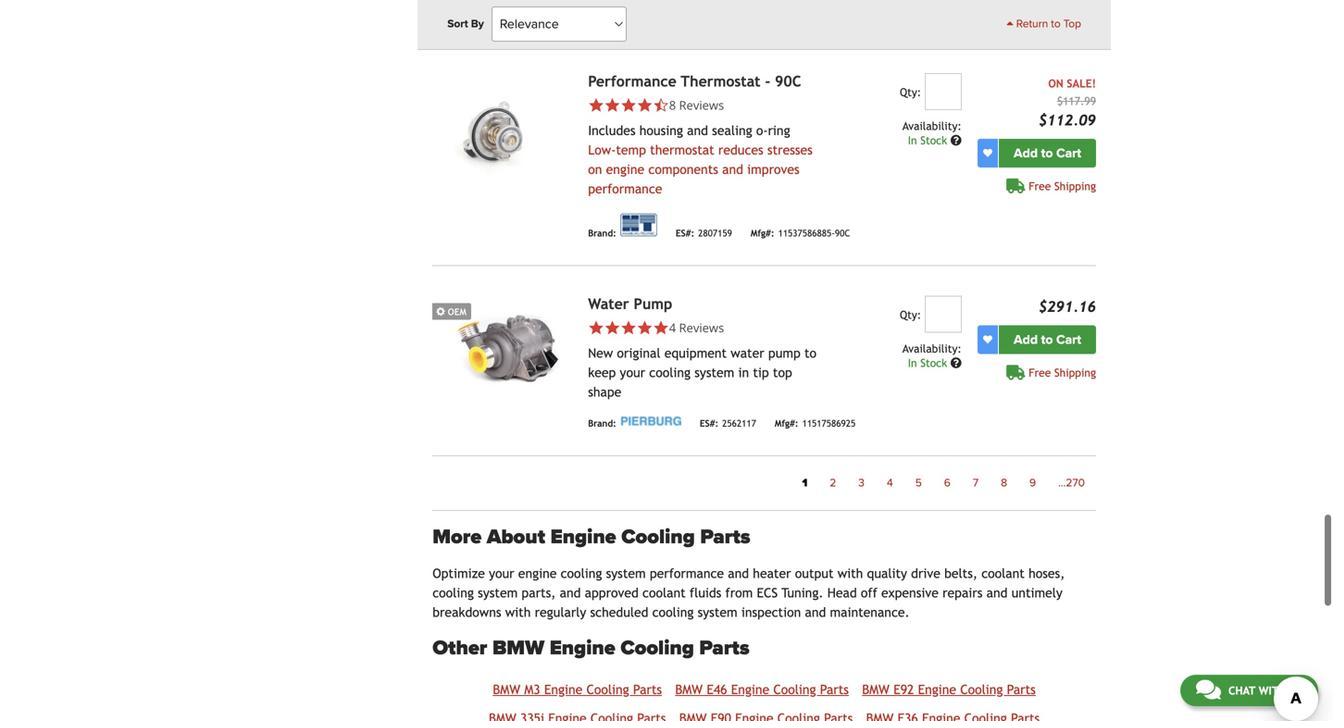 Task type: describe. For each thing, give the bounding box(es) containing it.
chat with us link
[[1180, 675, 1318, 706]]

untimely
[[1012, 586, 1063, 601]]

0 vertical spatial coolant
[[982, 566, 1025, 581]]

2 add to cart from the top
[[1014, 332, 1081, 348]]

mfg#: for thermostat
[[751, 228, 775, 238]]

es#: 2807159
[[676, 228, 732, 238]]

1 free from the top
[[1029, 179, 1051, 192]]

stock for $291.16
[[921, 356, 947, 369]]

performance inside optimize your engine cooling system performance and heater output with quality drive belts, coolant hoses, cooling system parts, and approved coolant fluids from ecs tuning. head off expensive repairs and untimely breakdowns with regularly scheduled cooling system inspection and maintenance.
[[650, 566, 724, 581]]

includes housing and sealing o-ring low-temp thermostat reduces stresses on engine components and improves performance
[[588, 123, 813, 196]]

sale!
[[1067, 77, 1096, 90]]

tip
[[753, 365, 769, 380]]

2 star image from the left
[[621, 320, 637, 336]]

bmw up m3
[[493, 636, 545, 661]]

engine inside optimize your engine cooling system performance and heater output with quality drive belts, coolant hoses, cooling system parts, and approved coolant fluids from ecs tuning. head off expensive repairs and untimely breakdowns with regularly scheduled cooling system inspection and maintenance.
[[518, 566, 557, 581]]

11537586885-
[[778, 228, 835, 238]]

top
[[1064, 17, 1081, 31]]

ring
[[768, 123, 790, 138]]

qty: for $291.16
[[900, 308, 921, 321]]

$112.09
[[1039, 111, 1096, 129]]

and up regularly on the bottom left of the page
[[560, 586, 581, 601]]

return to top link
[[1007, 16, 1081, 32]]

regularly
[[535, 605, 586, 620]]

bmw for bmw m3 engine cooling parts
[[493, 682, 520, 697]]

cart for 2nd add to cart button from the bottom of the page
[[1056, 145, 1081, 161]]

approved
[[585, 586, 639, 601]]

3
[[859, 476, 865, 490]]

2 free shipping from the top
[[1029, 366, 1096, 379]]

by
[[471, 17, 484, 31]]

1 brand: from the top
[[588, 5, 616, 16]]

1 add to cart from the top
[[1014, 145, 1081, 161]]

engine for e92
[[918, 682, 957, 697]]

comments image
[[1196, 679, 1221, 701]]

cooling down fluids
[[652, 605, 694, 620]]

…270 link
[[1047, 471, 1096, 495]]

assembled by ecs - corporate logo image
[[620, 0, 713, 14]]

on sale! $117.99 $112.09
[[1039, 77, 1096, 129]]

return
[[1016, 17, 1048, 31]]

es#2807159 - 11537586885-90c - performance thermostat - 90c - includes housing and sealing o-ring - hamburg tech - bmw image
[[433, 73, 573, 179]]

8 reviews
[[669, 97, 724, 113]]

parts for other bmw engine cooling parts
[[699, 636, 750, 661]]

2 link
[[819, 471, 847, 495]]

4 for 4
[[887, 476, 893, 490]]

engine for e46
[[731, 682, 770, 697]]

reduces
[[718, 142, 764, 157]]

performance thermostat - 90c link
[[588, 73, 801, 90]]

2807159
[[698, 228, 732, 238]]

top
[[773, 365, 792, 380]]

4 link
[[876, 471, 904, 495]]

engine inside includes housing and sealing o-ring low-temp thermostat reduces stresses on engine components and improves performance
[[606, 162, 645, 177]]

0 vertical spatial 90c
[[775, 73, 801, 90]]

in stock for on sale!
[[908, 134, 951, 147]]

1
[[802, 476, 808, 490]]

water
[[588, 295, 629, 312]]

your inside new original equipment water pump to keep your cooling system in tip top shape
[[620, 365, 645, 380]]

availability: for $291.16
[[903, 342, 962, 355]]

heater
[[753, 566, 791, 581]]

bmw e92 engine cooling parts
[[862, 682, 1036, 697]]

to inside new original equipment water pump to keep your cooling system in tip top shape
[[805, 346, 817, 360]]

stresses
[[767, 142, 813, 157]]

question circle image
[[951, 357, 962, 368]]

water pump link
[[588, 295, 673, 312]]

add for 2nd add to cart button from the bottom of the page
[[1014, 145, 1038, 161]]

qty: for on sale!
[[900, 85, 921, 98]]

e46
[[707, 682, 727, 697]]

2 4 reviews link from the left
[[669, 319, 724, 336]]

9
[[1030, 476, 1036, 490]]

components
[[648, 162, 718, 177]]

system down fluids
[[698, 605, 738, 620]]

temp
[[616, 142, 646, 157]]

paginated product list navigation navigation
[[433, 471, 1096, 495]]

2562117
[[722, 418, 756, 429]]

e92
[[894, 682, 914, 697]]

1 vertical spatial coolant
[[643, 586, 686, 601]]

0 vertical spatial with
[[838, 566, 863, 581]]

drive
[[911, 566, 941, 581]]

on
[[588, 162, 602, 177]]

parts for bmw e46 engine cooling parts
[[820, 682, 849, 697]]

2 8 reviews link from the left
[[669, 97, 724, 113]]

parts for bmw e92 engine cooling parts
[[1007, 682, 1036, 697]]

in stock for $291.16
[[908, 356, 951, 369]]

belts,
[[945, 566, 978, 581]]

system inside new original equipment water pump to keep your cooling system in tip top shape
[[695, 365, 735, 380]]

system up breakdowns on the bottom of the page
[[478, 586, 518, 601]]

1 star image from the left
[[604, 320, 621, 336]]

tuning.
[[782, 586, 824, 601]]

…270
[[1058, 476, 1085, 490]]

cooling for bmw e92 engine cooling parts
[[960, 682, 1003, 697]]

scheduled
[[590, 605, 649, 620]]

pump
[[634, 295, 673, 312]]

sort
[[447, 17, 468, 31]]

expensive
[[881, 586, 939, 601]]

pump
[[768, 346, 801, 360]]

parts,
[[522, 586, 556, 601]]

es#: for thermostat
[[676, 228, 695, 238]]

and right repairs
[[987, 586, 1008, 601]]

8 for 8 reviews
[[669, 97, 676, 113]]

add to wish list image for 2nd add to cart button
[[983, 335, 993, 344]]

2 horizontal spatial with
[[1259, 684, 1286, 697]]

to down $112.09
[[1041, 145, 1053, 161]]

availability: for on sale!
[[903, 119, 962, 132]]

chat with us
[[1229, 684, 1303, 697]]

stock for on sale!
[[921, 134, 947, 147]]

optimize
[[433, 566, 485, 581]]

shape
[[588, 385, 622, 399]]

cooling inside new original equipment water pump to keep your cooling system in tip top shape
[[649, 365, 691, 380]]

improves
[[747, 162, 800, 177]]

other bmw engine cooling parts
[[433, 636, 750, 661]]

head
[[827, 586, 857, 601]]

8 link
[[990, 471, 1019, 495]]

1 link
[[791, 471, 819, 495]]

new original equipment water pump to keep your cooling system in tip top shape
[[588, 346, 817, 399]]

add to wish list image for 2nd add to cart button from the bottom of the page
[[983, 148, 993, 158]]

6 link
[[933, 471, 962, 495]]

caret up image
[[1007, 18, 1014, 29]]

from
[[725, 586, 753, 601]]

cooling up 'approved'
[[561, 566, 602, 581]]

8 for 8
[[1001, 476, 1007, 490]]

original
[[617, 346, 661, 360]]

5
[[915, 476, 922, 490]]

2 shipping from the top
[[1054, 366, 1096, 379]]

in for $291.16
[[908, 356, 917, 369]]

keep
[[588, 365, 616, 380]]

bmw m3 engine cooling parts link
[[493, 682, 662, 697]]



Task type: vqa. For each thing, say whether or not it's contained in the screenshot.
& within the ECS Tuning began developing new parts in 1995 with an Audi S4 Big Brake Kit that gained popularity on the early Audi forums. From that first performance product, we have grown our Research & Development department to a team of highly skilled and successful engineers with a passion for European performance cars. Our team creates, designs, tests, and develops all our ECS Tuning performance parts right here in-house for your car.
no



Task type: locate. For each thing, give the bounding box(es) containing it.
shipping
[[1054, 179, 1096, 192], [1054, 366, 1096, 379]]

4 inside "paginated product list navigation" navigation
[[887, 476, 893, 490]]

brand: for water
[[588, 418, 616, 429]]

free shipping down $112.09
[[1029, 179, 1096, 192]]

1 vertical spatial shipping
[[1054, 366, 1096, 379]]

availability: up question circle image
[[903, 119, 962, 132]]

2 availability: from the top
[[903, 342, 962, 355]]

free down $112.09
[[1029, 179, 1051, 192]]

0 vertical spatial availability:
[[903, 119, 962, 132]]

to right pump
[[805, 346, 817, 360]]

0 horizontal spatial 90c
[[775, 73, 801, 90]]

2 add from the top
[[1014, 332, 1038, 348]]

1 vertical spatial add to wish list image
[[983, 335, 993, 344]]

stock left question circle image
[[921, 134, 947, 147]]

on
[[1048, 77, 1064, 90]]

1 vertical spatial with
[[505, 605, 531, 620]]

0 horizontal spatial coolant
[[643, 586, 686, 601]]

0 vertical spatial in
[[908, 134, 917, 147]]

add to cart button down $112.09
[[999, 139, 1096, 167]]

reviews
[[679, 97, 724, 113], [679, 319, 724, 336]]

return to top
[[1014, 17, 1081, 31]]

0 horizontal spatial 4
[[669, 319, 676, 336]]

4 right the 3
[[887, 476, 893, 490]]

4 reviews
[[669, 319, 724, 336]]

-
[[765, 73, 771, 90]]

0 vertical spatial performance
[[588, 181, 662, 196]]

0 vertical spatial add to cart button
[[999, 139, 1096, 167]]

and down reduces
[[722, 162, 743, 177]]

cooling down other bmw engine cooling parts
[[587, 682, 629, 697]]

performance up fluids
[[650, 566, 724, 581]]

1 add to wish list image from the top
[[983, 148, 993, 158]]

free
[[1029, 179, 1051, 192], [1029, 366, 1051, 379]]

pierburg - corporate logo image
[[620, 416, 681, 427]]

bmw m3 engine cooling parts
[[493, 682, 662, 697]]

3 star image from the left
[[637, 320, 653, 336]]

1 vertical spatial 90c
[[835, 228, 850, 238]]

brand: left "assembled by ecs - corporate logo"
[[588, 5, 616, 16]]

optimize your engine cooling system performance and heater output with quality drive belts, coolant hoses, cooling system parts, and approved coolant fluids from ecs tuning. head off expensive repairs and untimely breakdowns with regularly scheduled cooling system inspection and maintenance.
[[433, 566, 1065, 620]]

bmw e46 engine cooling parts link
[[675, 682, 849, 697]]

chat
[[1229, 684, 1256, 697]]

8 up housing
[[669, 97, 676, 113]]

cooling down scheduled
[[621, 636, 694, 661]]

es#2562117 - 11517586925 - water pump - new original equipment water pump to keep your cooling system in tip top shape - pierburg - bmw image
[[433, 296, 573, 401]]

cart down $112.09
[[1056, 145, 1081, 161]]

1 shipping from the top
[[1054, 179, 1096, 192]]

1 horizontal spatial 90c
[[835, 228, 850, 238]]

engine up 'approved'
[[551, 525, 616, 549]]

with left us
[[1259, 684, 1286, 697]]

add to cart down $291.16
[[1014, 332, 1081, 348]]

cooling for more about engine cooling parts
[[621, 525, 695, 549]]

question circle image
[[951, 135, 962, 146]]

0 vertical spatial your
[[620, 365, 645, 380]]

bmw for bmw e92 engine cooling parts
[[862, 682, 890, 697]]

0 vertical spatial add to cart
[[1014, 145, 1081, 161]]

your down original
[[620, 365, 645, 380]]

performance thermostat - 90c
[[588, 73, 801, 90]]

1 vertical spatial add to cart
[[1014, 332, 1081, 348]]

2 add to wish list image from the top
[[983, 335, 993, 344]]

engine up bmw m3 engine cooling parts at the left bottom of page
[[550, 636, 615, 661]]

1 horizontal spatial engine
[[606, 162, 645, 177]]

your inside optimize your engine cooling system performance and heater output with quality drive belts, coolant hoses, cooling system parts, and approved coolant fluids from ecs tuning. head off expensive repairs and untimely breakdowns with regularly scheduled cooling system inspection and maintenance.
[[489, 566, 514, 581]]

1 vertical spatial in stock
[[908, 356, 951, 369]]

1 vertical spatial brand:
[[588, 228, 616, 238]]

system down equipment
[[695, 365, 735, 380]]

1 vertical spatial add to cart button
[[999, 325, 1096, 354]]

1 vertical spatial engine
[[518, 566, 557, 581]]

performance
[[588, 181, 662, 196], [650, 566, 724, 581]]

water pump
[[588, 295, 673, 312]]

0 horizontal spatial 8
[[669, 97, 676, 113]]

2 in stock from the top
[[908, 356, 951, 369]]

1 vertical spatial in
[[908, 356, 917, 369]]

in left question circle image
[[908, 134, 917, 147]]

0 vertical spatial stock
[[921, 134, 947, 147]]

0 horizontal spatial engine
[[518, 566, 557, 581]]

cooling up 'approved'
[[621, 525, 695, 549]]

cooling down equipment
[[649, 365, 691, 380]]

0 vertical spatial mfg#:
[[751, 228, 775, 238]]

equipment
[[665, 346, 727, 360]]

add to cart button
[[999, 139, 1096, 167], [999, 325, 1096, 354]]

0 vertical spatial qty:
[[900, 85, 921, 98]]

1 vertical spatial free
[[1029, 366, 1051, 379]]

cooling right e92 at right
[[960, 682, 1003, 697]]

in left question circle icon
[[908, 356, 917, 369]]

0 horizontal spatial es#:
[[676, 228, 695, 238]]

coolant
[[982, 566, 1025, 581], [643, 586, 686, 601]]

8 right 7
[[1001, 476, 1007, 490]]

0 vertical spatial add
[[1014, 145, 1038, 161]]

4 for 4 reviews
[[669, 319, 676, 336]]

us
[[1290, 684, 1303, 697]]

2 reviews from the top
[[679, 319, 724, 336]]

and up thermostat
[[687, 123, 708, 138]]

cart
[[1056, 145, 1081, 161], [1056, 332, 1081, 348]]

1 vertical spatial reviews
[[679, 319, 724, 336]]

coolant up untimely
[[982, 566, 1025, 581]]

more
[[433, 525, 482, 549]]

0 vertical spatial free shipping
[[1029, 179, 1096, 192]]

mfg#: for pump
[[775, 418, 799, 429]]

1 vertical spatial free shipping
[[1029, 366, 1096, 379]]

0 vertical spatial reviews
[[679, 97, 724, 113]]

new
[[588, 346, 613, 360]]

cooling
[[649, 365, 691, 380], [561, 566, 602, 581], [433, 586, 474, 601], [652, 605, 694, 620]]

m3
[[524, 682, 540, 697]]

es#: left 2562117
[[700, 418, 719, 429]]

2 free from the top
[[1029, 366, 1051, 379]]

1 vertical spatial 8
[[1001, 476, 1007, 490]]

0 vertical spatial es#:
[[676, 228, 695, 238]]

star image down water pump link
[[621, 320, 637, 336]]

bmw for bmw e46 engine cooling parts
[[675, 682, 703, 697]]

0 vertical spatial cart
[[1056, 145, 1081, 161]]

engine up parts,
[[518, 566, 557, 581]]

bmw left e92 at right
[[862, 682, 890, 697]]

engine right e92 at right
[[918, 682, 957, 697]]

1 free shipping from the top
[[1029, 179, 1096, 192]]

1 vertical spatial mfg#:
[[775, 418, 799, 429]]

star image
[[588, 97, 604, 113], [604, 97, 621, 113], [621, 97, 637, 113], [637, 97, 653, 113], [588, 320, 604, 336], [653, 320, 669, 336]]

reviews for thermostat
[[679, 97, 724, 113]]

1 in stock from the top
[[908, 134, 951, 147]]

0 vertical spatial in stock
[[908, 134, 951, 147]]

performance down on
[[588, 181, 662, 196]]

hoses,
[[1029, 566, 1065, 581]]

1 horizontal spatial with
[[838, 566, 863, 581]]

1 reviews from the top
[[679, 97, 724, 113]]

None number field
[[925, 73, 962, 110], [925, 296, 962, 333], [925, 73, 962, 110], [925, 296, 962, 333]]

stock left question circle icon
[[921, 356, 947, 369]]

1 availability: from the top
[[903, 119, 962, 132]]

and up from
[[728, 566, 749, 581]]

star image down pump
[[637, 320, 653, 336]]

fluids
[[690, 586, 722, 601]]

1 qty: from the top
[[900, 85, 921, 98]]

parts for more about engine cooling parts
[[700, 525, 750, 549]]

2
[[830, 476, 836, 490]]

cooling down optimize
[[433, 586, 474, 601]]

to left top
[[1051, 17, 1061, 31]]

$291.16
[[1039, 298, 1096, 315]]

half star image
[[653, 97, 669, 113]]

free down $291.16
[[1029, 366, 1051, 379]]

0 vertical spatial 4
[[669, 319, 676, 336]]

cart down $291.16
[[1056, 332, 1081, 348]]

1 stock from the top
[[921, 134, 947, 147]]

3 brand: from the top
[[588, 418, 616, 429]]

1 vertical spatial stock
[[921, 356, 947, 369]]

0 vertical spatial add to wish list image
[[983, 148, 993, 158]]

mfg#: left 11517586925 on the bottom right of page
[[775, 418, 799, 429]]

includes
[[588, 123, 636, 138]]

coolant left fluids
[[643, 586, 686, 601]]

inspection
[[742, 605, 801, 620]]

engine for m3
[[544, 682, 583, 697]]

3 link
[[847, 471, 876, 495]]

bmw e46 engine cooling parts
[[675, 682, 849, 697]]

6
[[944, 476, 951, 490]]

1 8 reviews link from the left
[[588, 97, 827, 113]]

1 horizontal spatial es#:
[[700, 418, 719, 429]]

1 vertical spatial performance
[[650, 566, 724, 581]]

cooling right e46
[[773, 682, 816, 697]]

with up head
[[838, 566, 863, 581]]

performance
[[588, 73, 677, 90]]

bmw e92 engine cooling parts link
[[862, 682, 1036, 697]]

thermostat
[[681, 73, 761, 90]]

cooling for other bmw engine cooling parts
[[621, 636, 694, 661]]

brand: left 'hamburg tech - corporate logo'
[[588, 228, 616, 238]]

about
[[487, 525, 545, 549]]

off
[[861, 586, 878, 601]]

engine right e46
[[731, 682, 770, 697]]

2 add to cart button from the top
[[999, 325, 1096, 354]]

es#:
[[676, 228, 695, 238], [700, 418, 719, 429]]

0 horizontal spatial with
[[505, 605, 531, 620]]

1 horizontal spatial 4
[[887, 476, 893, 490]]

more about engine cooling parts
[[433, 525, 750, 549]]

7
[[973, 476, 979, 490]]

2 cart from the top
[[1056, 332, 1081, 348]]

sealing
[[712, 123, 752, 138]]

0 vertical spatial brand:
[[588, 5, 616, 16]]

other
[[433, 636, 487, 661]]

0 vertical spatial free
[[1029, 179, 1051, 192]]

brand: for performance
[[588, 228, 616, 238]]

with
[[838, 566, 863, 581], [505, 605, 531, 620], [1259, 684, 1286, 697]]

2 vertical spatial brand:
[[588, 418, 616, 429]]

bmw left m3
[[493, 682, 520, 697]]

mfg#: 11537586885-90c
[[751, 228, 850, 238]]

mfg#: left 11537586885-
[[751, 228, 775, 238]]

11517586925
[[802, 418, 856, 429]]

7 link
[[962, 471, 990, 495]]

1 vertical spatial add
[[1014, 332, 1038, 348]]

hamburg tech - corporate logo image
[[620, 213, 657, 236]]

reviews up equipment
[[679, 319, 724, 336]]

output
[[795, 566, 834, 581]]

your down the about
[[489, 566, 514, 581]]

o-
[[756, 123, 768, 138]]

system up 'approved'
[[606, 566, 646, 581]]

2 stock from the top
[[921, 356, 947, 369]]

add for 2nd add to cart button
[[1014, 332, 1038, 348]]

brand: down shape
[[588, 418, 616, 429]]

bmw
[[493, 636, 545, 661], [493, 682, 520, 697], [675, 682, 703, 697], [862, 682, 890, 697]]

1 vertical spatial availability:
[[903, 342, 962, 355]]

mfg#: 11517586925
[[775, 418, 856, 429]]

cooling for bmw e46 engine cooling parts
[[773, 682, 816, 697]]

bmw left e46
[[675, 682, 703, 697]]

add to cart
[[1014, 145, 1081, 161], [1014, 332, 1081, 348]]

1 horizontal spatial 8
[[1001, 476, 1007, 490]]

es#: 2562117
[[700, 418, 756, 429]]

8 inside "paginated product list navigation" navigation
[[1001, 476, 1007, 490]]

1 vertical spatial qty:
[[900, 308, 921, 321]]

engine
[[606, 162, 645, 177], [518, 566, 557, 581]]

2 in from the top
[[908, 356, 917, 369]]

and down tuning.
[[805, 605, 826, 620]]

to down $291.16
[[1041, 332, 1053, 348]]

performance inside includes housing and sealing o-ring low-temp thermostat reduces stresses on engine components and improves performance
[[588, 181, 662, 196]]

engine down temp
[[606, 162, 645, 177]]

with down parts,
[[505, 605, 531, 620]]

4 down pump
[[669, 319, 676, 336]]

1 vertical spatial your
[[489, 566, 514, 581]]

reviews down performance thermostat - 90c
[[679, 97, 724, 113]]

0 vertical spatial shipping
[[1054, 179, 1096, 192]]

engine for bmw
[[550, 636, 615, 661]]

star image
[[604, 320, 621, 336], [621, 320, 637, 336], [637, 320, 653, 336]]

5 link
[[904, 471, 933, 495]]

maintenance.
[[830, 605, 910, 620]]

add to cart button down $291.16
[[999, 325, 1096, 354]]

parts
[[700, 525, 750, 549], [699, 636, 750, 661], [633, 682, 662, 697], [820, 682, 849, 697], [1007, 682, 1036, 697]]

0 horizontal spatial your
[[489, 566, 514, 581]]

sort by
[[447, 17, 484, 31]]

add to wish list image
[[983, 148, 993, 158], [983, 335, 993, 344]]

1 add from the top
[[1014, 145, 1038, 161]]

system
[[695, 365, 735, 380], [606, 566, 646, 581], [478, 586, 518, 601], [698, 605, 738, 620]]

star image down water
[[604, 320, 621, 336]]

cooling
[[621, 525, 695, 549], [621, 636, 694, 661], [587, 682, 629, 697], [773, 682, 816, 697], [960, 682, 1003, 697]]

quality
[[867, 566, 907, 581]]

cart for 2nd add to cart button
[[1056, 332, 1081, 348]]

es#: for pump
[[700, 418, 719, 429]]

free shipping
[[1029, 179, 1096, 192], [1029, 366, 1096, 379]]

in for on sale!
[[908, 134, 917, 147]]

1 vertical spatial es#:
[[700, 418, 719, 429]]

low-
[[588, 142, 616, 157]]

0 vertical spatial 8
[[669, 97, 676, 113]]

0 vertical spatial engine
[[606, 162, 645, 177]]

es#: left 2807159
[[676, 228, 695, 238]]

$117.99
[[1057, 94, 1096, 107]]

shipping down $291.16
[[1054, 366, 1096, 379]]

breakdowns
[[433, 605, 501, 620]]

2 vertical spatial with
[[1259, 684, 1286, 697]]

free shipping down $291.16
[[1029, 366, 1096, 379]]

housing
[[640, 123, 683, 138]]

parts for bmw m3 engine cooling parts
[[633, 682, 662, 697]]

90c
[[775, 73, 801, 90], [835, 228, 850, 238]]

1 cart from the top
[[1056, 145, 1081, 161]]

ecs
[[757, 586, 778, 601]]

4 reviews link
[[588, 319, 827, 336], [669, 319, 724, 336]]

2 brand: from the top
[[588, 228, 616, 238]]

1 add to cart button from the top
[[999, 139, 1096, 167]]

add to cart down $112.09
[[1014, 145, 1081, 161]]

thermostat
[[650, 142, 715, 157]]

1 horizontal spatial coolant
[[982, 566, 1025, 581]]

cooling for bmw m3 engine cooling parts
[[587, 682, 629, 697]]

in
[[738, 365, 749, 380]]

reviews for pump
[[679, 319, 724, 336]]

1 vertical spatial cart
[[1056, 332, 1081, 348]]

1 4 reviews link from the left
[[588, 319, 827, 336]]

qty:
[[900, 85, 921, 98], [900, 308, 921, 321]]

1 vertical spatial 4
[[887, 476, 893, 490]]

engine for about
[[551, 525, 616, 549]]

engine right m3
[[544, 682, 583, 697]]

1 horizontal spatial your
[[620, 365, 645, 380]]

availability: up question circle icon
[[903, 342, 962, 355]]

add
[[1014, 145, 1038, 161], [1014, 332, 1038, 348]]

shipping down $112.09
[[1054, 179, 1096, 192]]

1 in from the top
[[908, 134, 917, 147]]

2 qty: from the top
[[900, 308, 921, 321]]



